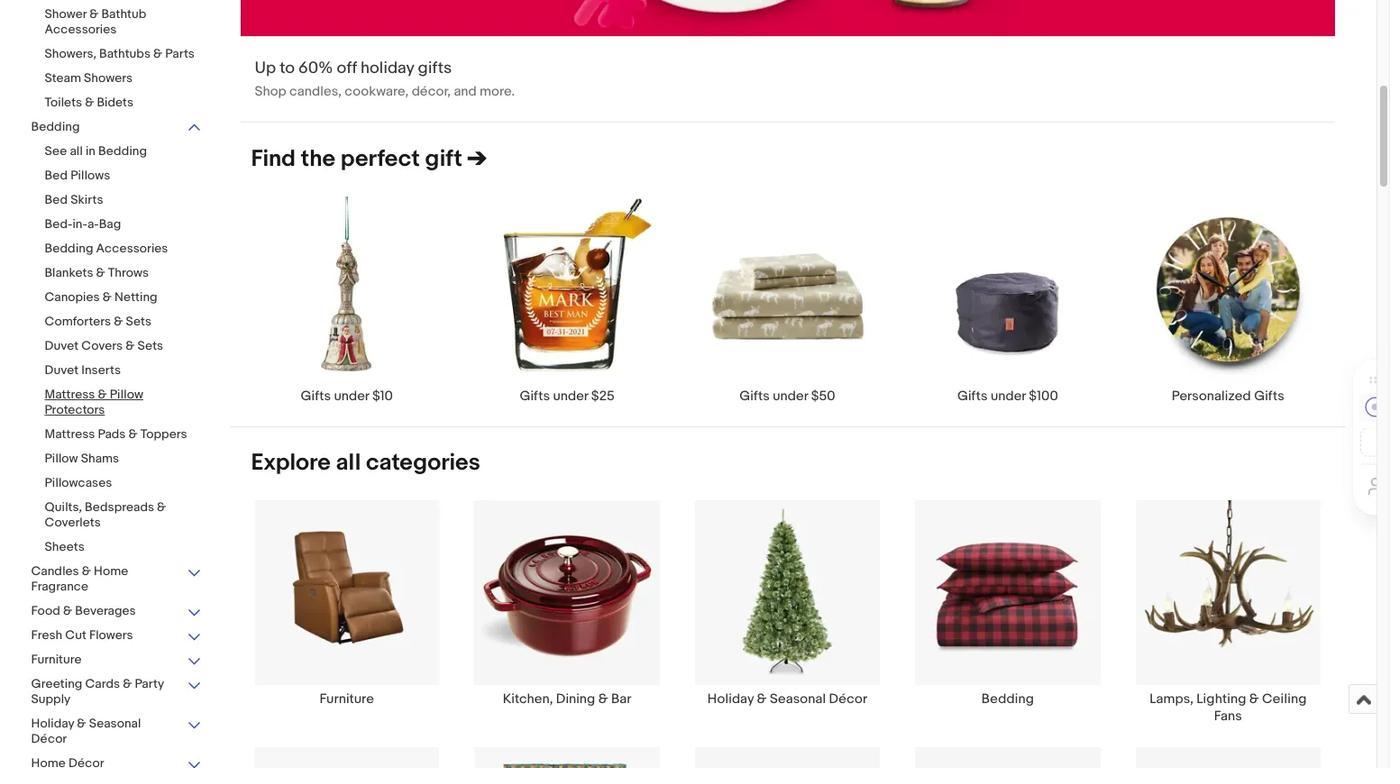 Task type: vqa. For each thing, say whether or not it's contained in the screenshot.
1st Bed from the bottom of the the 'Shower & Bathtub Accessories Showers, Bathtubs & Parts Steam Showers Toilets & Bidets Bedding See all in Bedding Bed Pillows Bed Skirts Bed-in-a-Bag Bedding Accessories Blankets & Throws Canopies & Netting Comforters & Sets Duvet Covers & Sets Duvet Inserts Mattress & Pillow Protectors Mattress Pads & Toppers Pillow Shams Pillowcases Quilts, Bedspreads & Coverlets Sheets Candles & Home Fragrance Food & Beverages Fresh Cut Flowers Furniture Greeting Cards & Party Supply Holiday & Seasonal Décor'
yes



Task type: locate. For each thing, give the bounding box(es) containing it.
under for $10
[[334, 387, 369, 404]]

gifts
[[418, 59, 452, 79]]

$50
[[811, 387, 835, 404]]

bag
[[99, 216, 121, 232]]

4 gifts from the left
[[957, 387, 988, 404]]

cards
[[85, 676, 120, 691]]

1 horizontal spatial all
[[336, 449, 361, 477]]

bed
[[45, 168, 68, 183], [45, 192, 68, 207]]

$10
[[372, 387, 393, 404]]

bidets
[[97, 95, 133, 110]]

kitchen,
[[503, 690, 553, 708]]

personalized
[[1172, 387, 1251, 404]]

1 vertical spatial décor
[[31, 731, 67, 746]]

3 under from the left
[[773, 387, 808, 404]]

2 mattress from the top
[[45, 426, 95, 442]]

gifts left $25
[[520, 387, 550, 404]]

1 horizontal spatial furniture
[[320, 690, 374, 708]]

inserts
[[81, 362, 121, 378]]

netting
[[115, 289, 157, 305]]

under for $50
[[773, 387, 808, 404]]

gifts left $100
[[957, 387, 988, 404]]

1 vertical spatial all
[[336, 449, 361, 477]]

candles
[[31, 563, 79, 579]]

bedding link
[[898, 499, 1118, 725]]

duvet down comforters
[[45, 338, 79, 353]]

toilets & bidets link
[[45, 95, 202, 112]]

pillow up "pillowcases"
[[45, 451, 78, 466]]

quilts,
[[45, 499, 82, 515]]

0 vertical spatial holiday
[[708, 690, 754, 708]]

gifts under $25 link
[[457, 196, 677, 404]]

mattress
[[45, 387, 95, 402], [45, 426, 95, 442]]

0 horizontal spatial pillow
[[45, 451, 78, 466]]

throws
[[108, 265, 149, 280]]

seasonal inside shower & bathtub accessories showers, bathtubs & parts steam showers toilets & bidets bedding see all in bedding bed pillows bed skirts bed-in-a-bag bedding accessories blankets & throws canopies & netting comforters & sets duvet covers & sets duvet inserts mattress & pillow protectors mattress pads & toppers pillow shams pillowcases quilts, bedspreads & coverlets sheets candles & home fragrance food & beverages fresh cut flowers furniture greeting cards & party supply holiday & seasonal décor
[[89, 716, 141, 731]]

mattress & pillow protectors link
[[45, 387, 202, 419]]

0 vertical spatial bed
[[45, 168, 68, 183]]

none text field containing up to 60% off holiday gifts
[[240, 0, 1335, 122]]

lamps, lighting & ceiling fans link
[[1118, 499, 1338, 725]]

0 vertical spatial all
[[70, 143, 83, 159]]

2 bed from the top
[[45, 192, 68, 207]]

mattress down inserts
[[45, 387, 95, 402]]

categories
[[366, 449, 480, 477]]

all
[[70, 143, 83, 159], [336, 449, 361, 477]]

comforters & sets link
[[45, 314, 202, 331]]

sheets
[[45, 539, 84, 554]]

under for $25
[[553, 387, 588, 404]]

supply
[[31, 691, 70, 707]]

& inside "lamps, lighting & ceiling fans"
[[1249, 690, 1259, 708]]

décor
[[829, 690, 867, 708], [31, 731, 67, 746]]

0 horizontal spatial seasonal
[[89, 716, 141, 731]]

1 vertical spatial duvet
[[45, 362, 79, 378]]

0 vertical spatial duvet
[[45, 338, 79, 353]]

0 vertical spatial accessories
[[45, 22, 117, 37]]

holiday
[[708, 690, 754, 708], [31, 716, 74, 731]]

up to 60% off holiday gifts shop candles, cookware, décor, and more.
[[255, 59, 515, 100]]

1 vertical spatial seasonal
[[89, 716, 141, 731]]

0 horizontal spatial furniture
[[31, 652, 82, 667]]

1 under from the left
[[334, 387, 369, 404]]

under left $10
[[334, 387, 369, 404]]

2 gifts from the left
[[520, 387, 550, 404]]

pads
[[98, 426, 126, 442]]

under left $100
[[991, 387, 1026, 404]]

1 vertical spatial pillow
[[45, 451, 78, 466]]

parts
[[165, 46, 195, 61]]

0 horizontal spatial holiday
[[31, 716, 74, 731]]

under for $100
[[991, 387, 1026, 404]]

0 horizontal spatial décor
[[31, 731, 67, 746]]

0 vertical spatial mattress
[[45, 387, 95, 402]]

skirts
[[71, 192, 103, 207]]

lamps, lighting & ceiling fans
[[1150, 690, 1307, 725]]

ceiling
[[1262, 690, 1307, 708]]

1 vertical spatial sets
[[138, 338, 163, 353]]

all inside shower & bathtub accessories showers, bathtubs & parts steam showers toilets & bidets bedding see all in bedding bed pillows bed skirts bed-in-a-bag bedding accessories blankets & throws canopies & netting comforters & sets duvet covers & sets duvet inserts mattress & pillow protectors mattress pads & toppers pillow shams pillowcases quilts, bedspreads & coverlets sheets candles & home fragrance food & beverages fresh cut flowers furniture greeting cards & party supply holiday & seasonal décor
[[70, 143, 83, 159]]

0 vertical spatial furniture
[[31, 652, 82, 667]]

duvet left inserts
[[45, 362, 79, 378]]

sets down the comforters & sets link
[[138, 338, 163, 353]]

1 vertical spatial mattress
[[45, 426, 95, 442]]

bedspreads
[[85, 499, 154, 515]]

0 vertical spatial seasonal
[[770, 690, 826, 708]]

gifts under $10 link
[[237, 196, 457, 404]]

cut
[[65, 627, 86, 643]]

home
[[94, 563, 128, 579]]

accessories
[[45, 22, 117, 37], [96, 241, 168, 256]]

gifts under $10
[[301, 387, 393, 404]]

holiday inside shower & bathtub accessories showers, bathtubs & parts steam showers toilets & bidets bedding see all in bedding bed pillows bed skirts bed-in-a-bag bedding accessories blankets & throws canopies & netting comforters & sets duvet covers & sets duvet inserts mattress & pillow protectors mattress pads & toppers pillow shams pillowcases quilts, bedspreads & coverlets sheets candles & home fragrance food & beverages fresh cut flowers furniture greeting cards & party supply holiday & seasonal décor
[[31, 716, 74, 731]]

furniture inside shower & bathtub accessories showers, bathtubs & parts steam showers toilets & bidets bedding see all in bedding bed pillows bed skirts bed-in-a-bag bedding accessories blankets & throws canopies & netting comforters & sets duvet covers & sets duvet inserts mattress & pillow protectors mattress pads & toppers pillow shams pillowcases quilts, bedspreads & coverlets sheets candles & home fragrance food & beverages fresh cut flowers furniture greeting cards & party supply holiday & seasonal décor
[[31, 652, 82, 667]]

gifts left the $50 at bottom right
[[739, 387, 770, 404]]

accessories up throws
[[96, 241, 168, 256]]

gifts for gifts under $100
[[957, 387, 988, 404]]

shams
[[81, 451, 119, 466]]

gifts left $10
[[301, 387, 331, 404]]

blankets
[[45, 265, 93, 280]]

1 mattress from the top
[[45, 387, 95, 402]]

under left the $50 at bottom right
[[773, 387, 808, 404]]

None text field
[[240, 0, 1335, 122]]

1 gifts from the left
[[301, 387, 331, 404]]

all left in
[[70, 143, 83, 159]]

canopies & netting link
[[45, 289, 202, 307]]

duvet covers & sets link
[[45, 338, 202, 355]]

0 vertical spatial pillow
[[110, 387, 143, 402]]

bed-
[[45, 216, 73, 232]]

holiday & seasonal décor button
[[31, 716, 202, 748]]

3 gifts from the left
[[739, 387, 770, 404]]

bed up bed-
[[45, 192, 68, 207]]

gifts right personalized
[[1254, 387, 1284, 404]]

fans
[[1214, 708, 1242, 725]]

1 vertical spatial bed
[[45, 192, 68, 207]]

gifts for gifts under $25
[[520, 387, 550, 404]]

pillowcases link
[[45, 475, 202, 492]]

0 horizontal spatial all
[[70, 143, 83, 159]]

flowers
[[89, 627, 133, 643]]

gifts
[[301, 387, 331, 404], [520, 387, 550, 404], [739, 387, 770, 404], [957, 387, 988, 404], [1254, 387, 1284, 404]]

pillow
[[110, 387, 143, 402], [45, 451, 78, 466]]

perfect
[[341, 145, 420, 173]]

1 vertical spatial furniture
[[320, 690, 374, 708]]

&
[[89, 6, 99, 22], [153, 46, 162, 61], [85, 95, 94, 110], [96, 265, 105, 280], [103, 289, 112, 305], [114, 314, 123, 329], [126, 338, 135, 353], [98, 387, 107, 402], [128, 426, 138, 442], [157, 499, 166, 515], [82, 563, 91, 579], [63, 603, 72, 618], [123, 676, 132, 691], [598, 690, 608, 708], [757, 690, 767, 708], [1249, 690, 1259, 708], [77, 716, 86, 731]]

find
[[251, 145, 296, 173]]

all right the explore
[[336, 449, 361, 477]]

sets down the netting
[[126, 314, 151, 329]]

bar
[[611, 690, 631, 708]]

4 under from the left
[[991, 387, 1026, 404]]

gifts under $100 link
[[898, 196, 1118, 404]]

2 under from the left
[[553, 387, 588, 404]]

lamps,
[[1150, 690, 1194, 708]]

more.
[[480, 83, 515, 100]]

gifts for gifts under $10
[[301, 387, 331, 404]]

1 horizontal spatial seasonal
[[770, 690, 826, 708]]

see
[[45, 143, 67, 159]]

accessories up the showers,
[[45, 22, 117, 37]]

under
[[334, 387, 369, 404], [553, 387, 588, 404], [773, 387, 808, 404], [991, 387, 1026, 404]]

pillow down duvet inserts link
[[110, 387, 143, 402]]

personalized gifts
[[1172, 387, 1284, 404]]

mattress down protectors
[[45, 426, 95, 442]]

duvet
[[45, 338, 79, 353], [45, 362, 79, 378]]

bed pillows link
[[45, 168, 202, 185]]

lighting
[[1197, 690, 1246, 708]]

1 vertical spatial holiday
[[31, 716, 74, 731]]

0 vertical spatial décor
[[829, 690, 867, 708]]

the
[[301, 145, 335, 173]]

1 horizontal spatial pillow
[[110, 387, 143, 402]]

bed down see
[[45, 168, 68, 183]]

under left $25
[[553, 387, 588, 404]]



Task type: describe. For each thing, give the bounding box(es) containing it.
bed skirts link
[[45, 192, 202, 209]]

bedding button
[[31, 119, 202, 136]]

gifts for gifts under $50
[[739, 387, 770, 404]]

1 duvet from the top
[[45, 338, 79, 353]]

gift
[[425, 145, 462, 173]]

shower
[[45, 6, 87, 22]]

blankets & throws link
[[45, 265, 202, 282]]

food & beverages button
[[31, 603, 202, 620]]

in-
[[73, 216, 87, 232]]

candles,
[[289, 83, 342, 100]]

off
[[337, 59, 357, 79]]

explore
[[251, 449, 331, 477]]

gifts under $25
[[520, 387, 615, 404]]

1 bed from the top
[[45, 168, 68, 183]]

candles & home fragrance button
[[31, 563, 202, 596]]

bed-in-a-bag link
[[45, 216, 202, 233]]

shower & bathtub accessories showers, bathtubs & parts steam showers toilets & bidets bedding see all in bedding bed pillows bed skirts bed-in-a-bag bedding accessories blankets & throws canopies & netting comforters & sets duvet covers & sets duvet inserts mattress & pillow protectors mattress pads & toppers pillow shams pillowcases quilts, bedspreads & coverlets sheets candles & home fragrance food & beverages fresh cut flowers furniture greeting cards & party supply holiday & seasonal décor
[[31, 6, 195, 746]]

gifts under $100
[[957, 387, 1058, 404]]

1 vertical spatial accessories
[[96, 241, 168, 256]]

pillows
[[71, 168, 110, 183]]

toilets
[[45, 95, 82, 110]]

to
[[280, 59, 295, 79]]

décor,
[[412, 83, 451, 100]]

duvet inserts link
[[45, 362, 202, 380]]

pillow shams link
[[45, 451, 202, 468]]

60%
[[298, 59, 333, 79]]

1 horizontal spatial holiday
[[708, 690, 754, 708]]

toppers
[[140, 426, 187, 442]]

gifts under $50 link
[[677, 196, 898, 404]]

greeting cards & party supply button
[[31, 676, 202, 709]]

find the perfect gift ➔
[[251, 145, 487, 173]]

$25
[[591, 387, 615, 404]]

personalized gifts link
[[1118, 196, 1338, 404]]

holiday & seasonal décor link
[[677, 499, 898, 725]]

food
[[31, 603, 60, 618]]

furniture button
[[31, 652, 202, 669]]

bathtubs
[[99, 46, 151, 61]]

cookware,
[[345, 83, 409, 100]]

showers, bathtubs & parts link
[[45, 46, 202, 63]]

a-
[[87, 216, 99, 232]]

fresh
[[31, 627, 62, 643]]

2 duvet from the top
[[45, 362, 79, 378]]

steam
[[45, 70, 81, 86]]

shower & bathtub accessories link
[[45, 6, 202, 39]]

mattress pads & toppers link
[[45, 426, 202, 444]]

kitchen, dining & bar
[[503, 690, 631, 708]]

showers,
[[45, 46, 96, 61]]

➔
[[468, 145, 487, 173]]

sheets link
[[45, 539, 202, 556]]

covers
[[81, 338, 123, 353]]

comforters
[[45, 314, 111, 329]]

holiday & seasonal décor
[[708, 690, 867, 708]]

fresh cut flowers button
[[31, 627, 202, 645]]

canopies
[[45, 289, 100, 305]]

pillowcases
[[45, 475, 112, 490]]

see all in bedding link
[[45, 143, 202, 160]]

décor inside shower & bathtub accessories showers, bathtubs & parts steam showers toilets & bidets bedding see all in bedding bed pillows bed skirts bed-in-a-bag bedding accessories blankets & throws canopies & netting comforters & sets duvet covers & sets duvet inserts mattress & pillow protectors mattress pads & toppers pillow shams pillowcases quilts, bedspreads & coverlets sheets candles & home fragrance food & beverages fresh cut flowers furniture greeting cards & party supply holiday & seasonal décor
[[31, 731, 67, 746]]

5 gifts from the left
[[1254, 387, 1284, 404]]

and
[[454, 83, 477, 100]]

0 vertical spatial sets
[[126, 314, 151, 329]]

gifts under $50
[[739, 387, 835, 404]]

1 horizontal spatial décor
[[829, 690, 867, 708]]

protectors
[[45, 402, 105, 417]]

fragrance
[[31, 579, 88, 594]]

kitchen, dining & bar link
[[457, 499, 677, 725]]

showers
[[84, 70, 133, 86]]

bedding accessories link
[[45, 241, 202, 258]]

shop
[[255, 83, 286, 100]]

bathtub
[[101, 6, 146, 22]]

explore all categories
[[251, 449, 480, 477]]

up
[[255, 59, 276, 79]]

$100
[[1029, 387, 1058, 404]]

holiday
[[361, 59, 414, 79]]

steam showers link
[[45, 70, 202, 87]]

coverlets
[[45, 515, 101, 530]]

furniture link
[[237, 499, 457, 725]]



